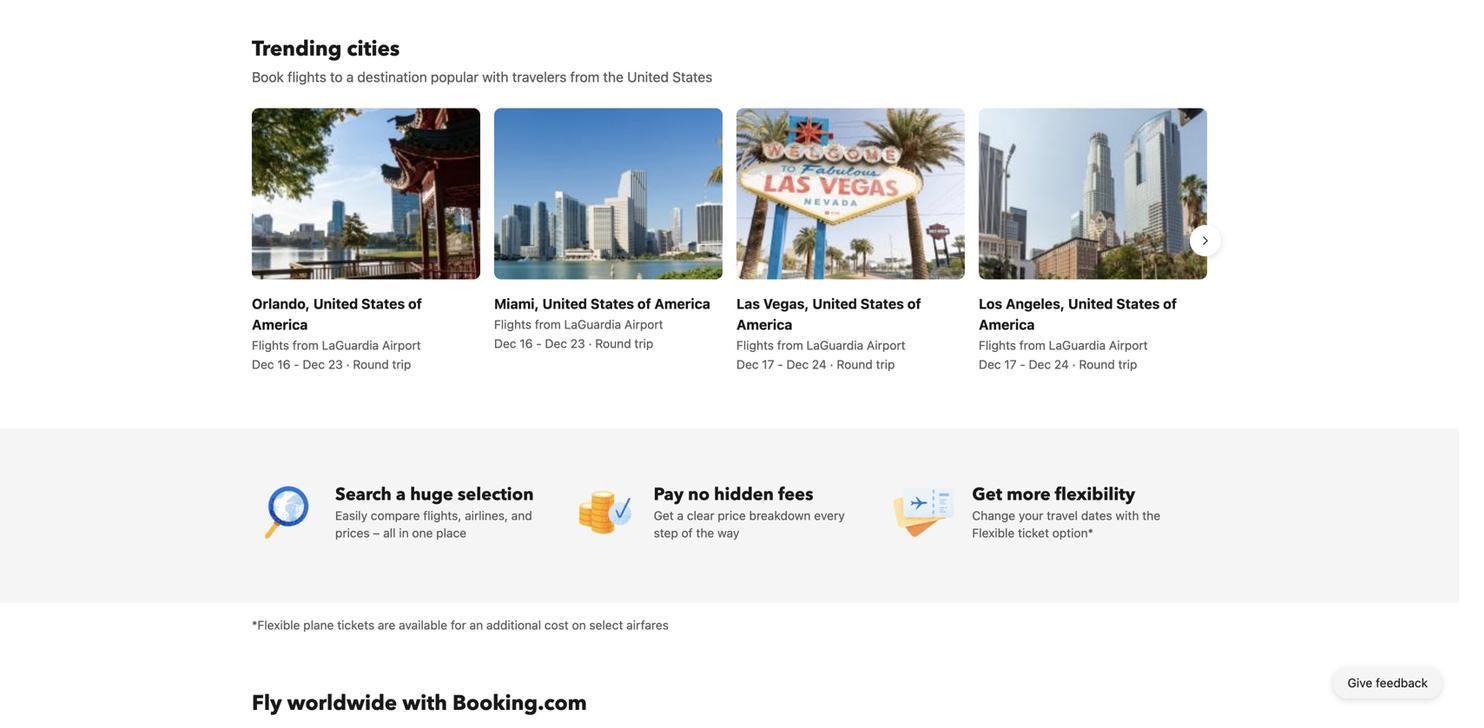 Task type: locate. For each thing, give the bounding box(es) containing it.
united inside orlando, united states of america flights from laguardia airport dec 16 - dec 23 · round trip
[[313, 295, 358, 312]]

17 down vegas,
[[762, 357, 775, 372]]

additional
[[487, 618, 541, 632]]

1 17 from the left
[[762, 357, 775, 372]]

16 for miami, united states of america
[[520, 336, 533, 351]]

airfares
[[627, 618, 669, 632]]

united inside trending cities book flights to a destination popular with travelers from the united states
[[628, 68, 669, 85]]

are
[[378, 618, 396, 632]]

2 vertical spatial the
[[696, 526, 715, 540]]

with right popular
[[483, 68, 509, 85]]

pay no hidden fees get a clear price breakdown every step of the way
[[654, 483, 845, 540]]

0 vertical spatial 16
[[520, 336, 533, 351]]

-
[[536, 336, 542, 351], [294, 357, 300, 372], [778, 357, 784, 372], [1020, 357, 1026, 372]]

with inside get more flexibility change your travel dates with the flexible ticket option*
[[1116, 508, 1140, 523]]

- down angeles,
[[1020, 357, 1026, 372]]

states inside las vegas, united states of america flights from laguardia airport dec 17 - dec 24 · round trip
[[861, 295, 905, 312]]

23
[[571, 336, 585, 351], [328, 357, 343, 372]]

2 17 from the left
[[1005, 357, 1017, 372]]

1 horizontal spatial a
[[396, 483, 406, 507]]

1 horizontal spatial 24
[[1055, 357, 1070, 372]]

america down orlando,
[[252, 316, 308, 333]]

from inside trending cities book flights to a destination popular with travelers from the united states
[[571, 68, 600, 85]]

with right dates
[[1116, 508, 1140, 523]]

from inside orlando, united states of america flights from laguardia airport dec 16 - dec 23 · round trip
[[293, 338, 319, 352]]

23 for miami,
[[571, 336, 585, 351]]

tickets
[[337, 618, 375, 632]]

of inside orlando, united states of america flights from laguardia airport dec 16 - dec 23 · round trip
[[408, 295, 422, 312]]

america inside miami, united states of america flights from laguardia airport dec 16 - dec 23 · round trip
[[655, 295, 711, 312]]

the right dates
[[1143, 508, 1161, 523]]

0 horizontal spatial a
[[347, 68, 354, 85]]

1 horizontal spatial 16
[[520, 336, 533, 351]]

of
[[408, 295, 422, 312], [638, 295, 651, 312], [908, 295, 922, 312], [1164, 295, 1178, 312], [682, 526, 693, 540]]

airport inside las vegas, united states of america flights from laguardia airport dec 17 - dec 24 · round trip
[[867, 338, 906, 352]]

1 vertical spatial 23
[[328, 357, 343, 372]]

trip
[[635, 336, 654, 351], [392, 357, 411, 372], [876, 357, 895, 372], [1119, 357, 1138, 372]]

get
[[973, 483, 1003, 507], [654, 508, 674, 523]]

1 24 from the left
[[812, 357, 827, 372]]

way
[[718, 526, 740, 540]]

round
[[596, 336, 632, 351], [353, 357, 389, 372], [837, 357, 873, 372], [1080, 357, 1116, 372]]

america inside orlando, united states of america flights from laguardia airport dec 16 - dec 23 · round trip
[[252, 316, 308, 333]]

united
[[628, 68, 669, 85], [313, 295, 358, 312], [543, 295, 587, 312], [813, 295, 858, 312], [1069, 295, 1114, 312]]

america down the los
[[979, 316, 1035, 333]]

get up change
[[973, 483, 1003, 507]]

cost
[[545, 618, 569, 632]]

- down vegas,
[[778, 357, 784, 372]]

orlando, united states of america flights from laguardia airport dec 16 - dec 23 · round trip
[[252, 295, 422, 372]]

flights
[[494, 317, 532, 332], [252, 338, 289, 352], [737, 338, 774, 352], [979, 338, 1017, 352]]

1 vertical spatial get
[[654, 508, 674, 523]]

clear
[[687, 508, 715, 523]]

laguardia
[[565, 317, 622, 332], [322, 338, 379, 352], [807, 338, 864, 352], [1049, 338, 1106, 352]]

1 vertical spatial a
[[396, 483, 406, 507]]

the down clear
[[696, 526, 715, 540]]

0 vertical spatial get
[[973, 483, 1003, 507]]

- down miami, on the top of page
[[536, 336, 542, 351]]

with
[[483, 68, 509, 85], [1116, 508, 1140, 523]]

and
[[512, 508, 533, 523]]

dec
[[494, 336, 517, 351], [545, 336, 567, 351], [252, 357, 274, 372], [303, 357, 325, 372], [737, 357, 759, 372], [787, 357, 809, 372], [979, 357, 1002, 372], [1029, 357, 1052, 372]]

16 inside miami, united states of america flights from laguardia airport dec 16 - dec 23 · round trip
[[520, 336, 533, 351]]

24 inside las vegas, united states of america flights from laguardia airport dec 17 - dec 24 · round trip
[[812, 357, 827, 372]]

17 inside los angeles, united states of america flights from laguardia airport dec 17 - dec 24 · round trip
[[1005, 357, 1017, 372]]

fees
[[779, 483, 814, 507]]

a inside trending cities book flights to a destination popular with travelers from the united states
[[347, 68, 354, 85]]

plane
[[304, 618, 334, 632]]

1 vertical spatial the
[[1143, 508, 1161, 523]]

search
[[335, 483, 392, 507]]

1 vertical spatial 16
[[278, 357, 291, 372]]

from inside las vegas, united states of america flights from laguardia airport dec 17 - dec 24 · round trip
[[778, 338, 804, 352]]

travel
[[1047, 508, 1078, 523]]

16 down orlando,
[[278, 357, 291, 372]]

cities
[[347, 35, 400, 63]]

23 for orlando,
[[328, 357, 343, 372]]

of inside las vegas, united states of america flights from laguardia airport dec 17 - dec 24 · round trip
[[908, 295, 922, 312]]

24
[[812, 357, 827, 372], [1055, 357, 1070, 372]]

states
[[673, 68, 713, 85], [362, 295, 405, 312], [591, 295, 634, 312], [861, 295, 905, 312], [1117, 295, 1161, 312]]

1 horizontal spatial with
[[1116, 508, 1140, 523]]

a left clear
[[677, 508, 684, 523]]

travelers
[[512, 68, 567, 85]]

the right travelers
[[604, 68, 624, 85]]

17 inside las vegas, united states of america flights from laguardia airport dec 17 - dec 24 · round trip
[[762, 357, 775, 372]]

place
[[436, 526, 467, 540]]

0 vertical spatial the
[[604, 68, 624, 85]]

los angeles, united states of america flights from laguardia airport dec 17 - dec 24 · round trip
[[979, 295, 1178, 372]]

a
[[347, 68, 354, 85], [396, 483, 406, 507], [677, 508, 684, 523]]

24 inside los angeles, united states of america flights from laguardia airport dec 17 - dec 24 · round trip
[[1055, 357, 1070, 372]]

1 vertical spatial with
[[1116, 508, 1140, 523]]

get inside pay no hidden fees get a clear price breakdown every step of the way
[[654, 508, 674, 523]]

laguardia inside miami, united states of america flights from laguardia airport dec 16 - dec 23 · round trip
[[565, 317, 622, 332]]

0 vertical spatial with
[[483, 68, 509, 85]]

0 horizontal spatial with
[[483, 68, 509, 85]]

america left "las"
[[655, 295, 711, 312]]

search a huge selection easily compare flights, airlines, and prices – all in one place
[[335, 483, 534, 540]]

price
[[718, 508, 746, 523]]

0 vertical spatial 23
[[571, 336, 585, 351]]

flights
[[288, 68, 327, 85]]

for
[[451, 618, 466, 632]]

trip inside orlando, united states of america flights from laguardia airport dec 16 - dec 23 · round trip
[[392, 357, 411, 372]]

0 horizontal spatial get
[[654, 508, 674, 523]]

16 down miami, on the top of page
[[520, 336, 533, 351]]

flights down miami, on the top of page
[[494, 317, 532, 332]]

the
[[604, 68, 624, 85], [1143, 508, 1161, 523], [696, 526, 715, 540]]

america down "las"
[[737, 316, 793, 333]]

your
[[1019, 508, 1044, 523]]

trip inside miami, united states of america flights from laguardia airport dec 16 - dec 23 · round trip
[[635, 336, 654, 351]]

a inside search a huge selection easily compare flights, airlines, and prices – all in one place
[[396, 483, 406, 507]]

round inside las vegas, united states of america flights from laguardia airport dec 17 - dec 24 · round trip
[[837, 357, 873, 372]]

1 horizontal spatial 17
[[1005, 357, 1017, 372]]

23 inside miami, united states of america flights from laguardia airport dec 16 - dec 23 · round trip
[[571, 336, 585, 351]]

trip inside las vegas, united states of america flights from laguardia airport dec 17 - dec 24 · round trip
[[876, 357, 895, 372]]

16
[[520, 336, 533, 351], [278, 357, 291, 372]]

0 horizontal spatial 16
[[278, 357, 291, 372]]

from down miami, on the top of page
[[535, 317, 561, 332]]

orlando,
[[252, 295, 310, 312]]

region
[[238, 101, 1222, 380]]

16 inside orlando, united states of america flights from laguardia airport dec 16 - dec 23 · round trip
[[278, 357, 291, 372]]

angeles,
[[1006, 295, 1066, 312]]

las vegas, united states of america image
[[737, 108, 965, 279]]

flights down orlando,
[[252, 338, 289, 352]]

1 horizontal spatial 23
[[571, 336, 585, 351]]

*flexible plane tickets are available for an additional cost on select airfares
[[252, 618, 669, 632]]

america
[[655, 295, 711, 312], [252, 316, 308, 333], [737, 316, 793, 333], [979, 316, 1035, 333]]

23 inside orlando, united states of america flights from laguardia airport dec 16 - dec 23 · round trip
[[328, 357, 343, 372]]

airport
[[625, 317, 664, 332], [382, 338, 421, 352], [867, 338, 906, 352], [1110, 338, 1149, 352]]

0 vertical spatial a
[[347, 68, 354, 85]]

2 vertical spatial a
[[677, 508, 684, 523]]

get up step
[[654, 508, 674, 523]]

select
[[590, 618, 623, 632]]

pay
[[654, 483, 684, 507]]

on
[[572, 618, 586, 632]]

selection
[[458, 483, 534, 507]]

2 24 from the left
[[1055, 357, 1070, 372]]

a inside pay no hidden fees get a clear price breakdown every step of the way
[[677, 508, 684, 523]]

from
[[571, 68, 600, 85], [535, 317, 561, 332], [293, 338, 319, 352], [778, 338, 804, 352], [1020, 338, 1046, 352]]

0 horizontal spatial 17
[[762, 357, 775, 372]]

flights inside las vegas, united states of america flights from laguardia airport dec 17 - dec 24 · round trip
[[737, 338, 774, 352]]

1 horizontal spatial the
[[696, 526, 715, 540]]

16 for orlando, united states of america
[[278, 357, 291, 372]]

united inside miami, united states of america flights from laguardia airport dec 16 - dec 23 · round trip
[[543, 295, 587, 312]]

17
[[762, 357, 775, 372], [1005, 357, 1017, 372]]

2 horizontal spatial a
[[677, 508, 684, 523]]

*flexible
[[252, 618, 300, 632]]

a for pay
[[677, 508, 684, 523]]

- down orlando,
[[294, 357, 300, 372]]

trip inside los angeles, united states of america flights from laguardia airport dec 17 - dec 24 · round trip
[[1119, 357, 1138, 372]]

2 horizontal spatial the
[[1143, 508, 1161, 523]]

17 down angeles,
[[1005, 357, 1017, 372]]

breakdown
[[750, 508, 811, 523]]

from down angeles,
[[1020, 338, 1046, 352]]

0 horizontal spatial 23
[[328, 357, 343, 372]]

from down vegas,
[[778, 338, 804, 352]]

the inside trending cities book flights to a destination popular with travelers from the united states
[[604, 68, 624, 85]]

· inside los angeles, united states of america flights from laguardia airport dec 17 - dec 24 · round trip
[[1073, 357, 1076, 372]]

a up compare
[[396, 483, 406, 507]]

from down orlando,
[[293, 338, 319, 352]]

a right to
[[347, 68, 354, 85]]

popular
[[431, 68, 479, 85]]

flights down the los
[[979, 338, 1017, 352]]

book
[[252, 68, 284, 85]]

from right travelers
[[571, 68, 600, 85]]

- inside los angeles, united states of america flights from laguardia airport dec 17 - dec 24 · round trip
[[1020, 357, 1026, 372]]

24 for angeles,
[[1055, 357, 1070, 372]]

laguardia inside orlando, united states of america flights from laguardia airport dec 16 - dec 23 · round trip
[[322, 338, 379, 352]]

0 horizontal spatial the
[[604, 68, 624, 85]]

·
[[589, 336, 592, 351], [346, 357, 350, 372], [830, 357, 834, 372], [1073, 357, 1076, 372]]

0 horizontal spatial 24
[[812, 357, 827, 372]]

all
[[383, 526, 396, 540]]

give feedback
[[1348, 676, 1429, 690]]

1 horizontal spatial get
[[973, 483, 1003, 507]]

more
[[1007, 483, 1051, 507]]

ticket
[[1019, 526, 1050, 540]]

flights down "las"
[[737, 338, 774, 352]]



Task type: describe. For each thing, give the bounding box(es) containing it.
feedback
[[1377, 676, 1429, 690]]

states inside los angeles, united states of america flights from laguardia airport dec 17 - dec 24 · round trip
[[1117, 295, 1161, 312]]

airport inside los angeles, united states of america flights from laguardia airport dec 17 - dec 24 · round trip
[[1110, 338, 1149, 352]]

airport inside orlando, united states of america flights from laguardia airport dec 16 - dec 23 · round trip
[[382, 338, 421, 352]]

easily
[[335, 508, 368, 523]]

change
[[973, 508, 1016, 523]]

round inside los angeles, united states of america flights from laguardia airport dec 17 - dec 24 · round trip
[[1080, 357, 1116, 372]]

flexible
[[973, 526, 1015, 540]]

huge
[[410, 483, 454, 507]]

the inside pay no hidden fees get a clear price breakdown every step of the way
[[696, 526, 715, 540]]

states inside trending cities book flights to a destination popular with travelers from the united states
[[673, 68, 713, 85]]

destination
[[358, 68, 427, 85]]

dates
[[1082, 508, 1113, 523]]

airlines,
[[465, 508, 508, 523]]

orlando, united states of america image
[[252, 108, 481, 279]]

of inside los angeles, united states of america flights from laguardia airport dec 17 - dec 24 · round trip
[[1164, 295, 1178, 312]]

las
[[737, 295, 760, 312]]

· inside miami, united states of america flights from laguardia airport dec 16 - dec 23 · round trip
[[589, 336, 592, 351]]

america inside los angeles, united states of america flights from laguardia airport dec 17 - dec 24 · round trip
[[979, 316, 1035, 333]]

laguardia inside los angeles, united states of america flights from laguardia airport dec 17 - dec 24 · round trip
[[1049, 338, 1106, 352]]

of inside pay no hidden fees get a clear price breakdown every step of the way
[[682, 526, 693, 540]]

states inside orlando, united states of america flights from laguardia airport dec 16 - dec 23 · round trip
[[362, 295, 405, 312]]

get inside get more flexibility change your travel dates with the flexible ticket option*
[[973, 483, 1003, 507]]

trending cities book flights to a destination popular with travelers from the united states
[[252, 35, 713, 85]]

from inside los angeles, united states of america flights from laguardia airport dec 17 - dec 24 · round trip
[[1020, 338, 1046, 352]]

give
[[1348, 676, 1373, 690]]

–
[[373, 526, 380, 540]]

miami,
[[494, 295, 539, 312]]

laguardia inside las vegas, united states of america flights from laguardia airport dec 17 - dec 24 · round trip
[[807, 338, 864, 352]]

· inside las vegas, united states of america flights from laguardia airport dec 17 - dec 24 · round trip
[[830, 357, 834, 372]]

option*
[[1053, 526, 1094, 540]]

los
[[979, 295, 1003, 312]]

17 for los angeles, united states of america
[[1005, 357, 1017, 372]]

las vegas, united states of america flights from laguardia airport dec 17 - dec 24 · round trip
[[737, 295, 922, 372]]

to
[[330, 68, 343, 85]]

from inside miami, united states of america flights from laguardia airport dec 16 - dec 23 · round trip
[[535, 317, 561, 332]]

flexibility
[[1056, 483, 1136, 507]]

round inside miami, united states of america flights from laguardia airport dec 16 - dec 23 · round trip
[[596, 336, 632, 351]]

compare
[[371, 508, 420, 523]]

with inside trending cities book flights to a destination popular with travelers from the united states
[[483, 68, 509, 85]]

in
[[399, 526, 409, 540]]

round inside orlando, united states of america flights from laguardia airport dec 16 - dec 23 · round trip
[[353, 357, 389, 372]]

flights inside miami, united states of america flights from laguardia airport dec 16 - dec 23 · round trip
[[494, 317, 532, 332]]

flights,
[[423, 508, 462, 523]]

trending
[[252, 35, 342, 63]]

one
[[412, 526, 433, 540]]

states inside miami, united states of america flights from laguardia airport dec 16 - dec 23 · round trip
[[591, 295, 634, 312]]

region containing orlando, united states of america
[[238, 101, 1222, 380]]

- inside miami, united states of america flights from laguardia airport dec 16 - dec 23 · round trip
[[536, 336, 542, 351]]

get more flexibility change your travel dates with the flexible ticket option*
[[973, 483, 1161, 540]]

- inside las vegas, united states of america flights from laguardia airport dec 17 - dec 24 · round trip
[[778, 357, 784, 372]]

· inside orlando, united states of america flights from laguardia airport dec 16 - dec 23 · round trip
[[346, 357, 350, 372]]

miami, united states of america flights from laguardia airport dec 16 - dec 23 · round trip
[[494, 295, 711, 351]]

an
[[470, 618, 483, 632]]

united inside las vegas, united states of america flights from laguardia airport dec 17 - dec 24 · round trip
[[813, 295, 858, 312]]

give feedback button
[[1335, 667, 1443, 699]]

miami, united states of america image
[[494, 108, 723, 279]]

the inside get more flexibility change your travel dates with the flexible ticket option*
[[1143, 508, 1161, 523]]

of inside miami, united states of america flights from laguardia airport dec 16 - dec 23 · round trip
[[638, 295, 651, 312]]

america inside las vegas, united states of america flights from laguardia airport dec 17 - dec 24 · round trip
[[737, 316, 793, 333]]

hidden
[[714, 483, 774, 507]]

available
[[399, 618, 448, 632]]

flights inside los angeles, united states of america flights from laguardia airport dec 17 - dec 24 · round trip
[[979, 338, 1017, 352]]

no
[[688, 483, 710, 507]]

a for trending
[[347, 68, 354, 85]]

airport inside miami, united states of america flights from laguardia airport dec 16 - dec 23 · round trip
[[625, 317, 664, 332]]

los angeles, united states of america image
[[979, 108, 1208, 279]]

step
[[654, 526, 679, 540]]

17 for las vegas, united states of america
[[762, 357, 775, 372]]

prices
[[335, 526, 370, 540]]

- inside orlando, united states of america flights from laguardia airport dec 16 - dec 23 · round trip
[[294, 357, 300, 372]]

vegas,
[[764, 295, 810, 312]]

united inside los angeles, united states of america flights from laguardia airport dec 17 - dec 24 · round trip
[[1069, 295, 1114, 312]]

24 for vegas,
[[812, 357, 827, 372]]

every
[[815, 508, 845, 523]]

flights inside orlando, united states of america flights from laguardia airport dec 16 - dec 23 · round trip
[[252, 338, 289, 352]]



Task type: vqa. For each thing, say whether or not it's contained in the screenshot.
Round within Las Vegas, United States Of America Flights From Laguardia Airport Dec 17 - Dec 24 · Round Trip
yes



